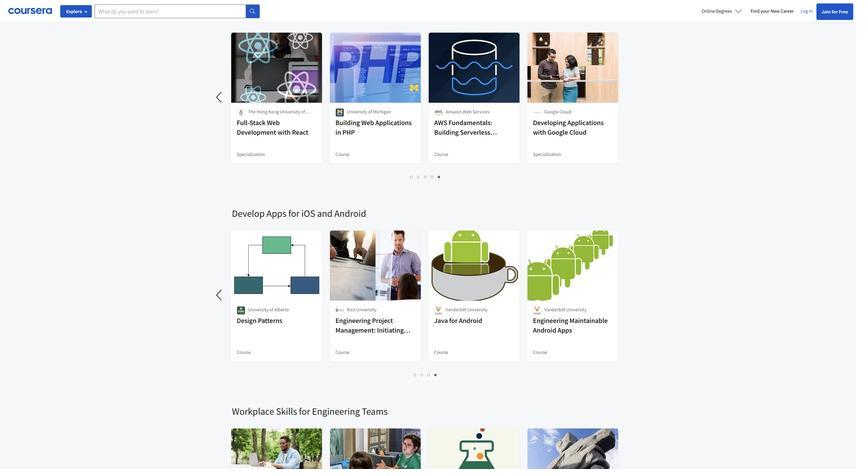 Task type: vqa. For each thing, say whether or not it's contained in the screenshot.
the middle the Applications
yes



Task type: describe. For each thing, give the bounding box(es) containing it.
university inside the hong kong university of science and technology
[[280, 109, 300, 115]]

in
[[336, 128, 341, 137]]

building inside aws fundamentals: building serverless applications
[[434, 128, 459, 137]]

applications inside developing applications with google cloud
[[568, 118, 604, 127]]

google inside developing applications with google cloud
[[548, 128, 568, 137]]

coursera image
[[8, 6, 52, 17]]

specialization for google
[[533, 151, 561, 158]]

rice university image
[[336, 307, 344, 315]]

alberta
[[274, 307, 289, 313]]

log in
[[801, 8, 813, 14]]

and inside the hong kong university of science and technology
[[265, 116, 272, 122]]

cloud inside developing applications with google cloud
[[570, 128, 587, 137]]

university right university of michigan "icon"
[[347, 109, 367, 115]]

university up design patterns
[[248, 307, 268, 313]]

of inside the hong kong university of science and technology
[[301, 109, 305, 115]]

2 button for develop apps for ios and android
[[419, 371, 426, 379]]

hong
[[257, 109, 268, 115]]

aws fundamentals: building serverless applications
[[434, 118, 493, 146]]

develop apps for ios and android carousel element
[[0, 187, 624, 385]]

the
[[248, 109, 256, 115]]

1 for fullstack web development
[[410, 174, 413, 180]]

android for java for android
[[459, 317, 482, 325]]

What do you want to learn? text field
[[95, 4, 246, 18]]

4 for develop apps for ios and android
[[435, 372, 437, 379]]

4 button for fullstack web development
[[429, 173, 436, 181]]

fundamentals:
[[449, 118, 493, 127]]

list for develop apps for ios and android
[[232, 371, 619, 379]]

4 for fullstack web development
[[431, 174, 434, 180]]

web for amazon
[[463, 109, 472, 115]]

amazon web services
[[446, 109, 490, 115]]

php
[[343, 128, 355, 137]]

fullstack web development carousel element
[[0, 0, 624, 187]]

vanderbilt for for
[[446, 307, 467, 313]]

developing
[[533, 118, 566, 127]]

vanderbilt university for for
[[446, 307, 488, 313]]

1 for develop apps for ios and android
[[414, 372, 417, 379]]

design patterns
[[237, 317, 282, 325]]

design
[[237, 317, 257, 325]]

ios
[[301, 208, 315, 220]]

3 button for fullstack web development
[[422, 173, 429, 181]]

applications inside aws fundamentals: building serverless applications
[[434, 138, 471, 146]]

teams
[[362, 406, 388, 418]]

previous slide image
[[211, 89, 228, 106]]

and for develop
[[317, 208, 333, 220]]

log in link
[[798, 7, 817, 15]]

vanderbilt for maintainable
[[545, 307, 565, 313]]

degrees
[[716, 8, 732, 14]]

develop apps for ios and android
[[232, 208, 366, 220]]

of for design patterns
[[269, 307, 273, 313]]

find
[[751, 8, 760, 14]]

university of michigan
[[347, 109, 391, 115]]

join for free link
[[817, 3, 854, 20]]

in
[[809, 8, 813, 14]]

0 vertical spatial google
[[545, 109, 559, 115]]

develop
[[232, 208, 265, 220]]

with inside developing applications with google cloud
[[533, 128, 546, 137]]

skills
[[276, 406, 297, 418]]

science
[[248, 116, 264, 122]]

workplace skills for engineering teams carousel element
[[229, 385, 856, 470]]

course for design patterns
[[237, 350, 251, 356]]

web inside full-stack web development with react
[[267, 118, 280, 127]]

planning
[[348, 336, 374, 345]]

online degrees button
[[697, 3, 748, 19]]

list for fullstack web development
[[232, 173, 619, 181]]

online degrees
[[702, 8, 732, 14]]

google cloud image
[[533, 108, 542, 117]]

university up maintainable
[[566, 307, 587, 313]]

0 vertical spatial cloud
[[560, 109, 572, 115]]

specialization for development
[[237, 151, 265, 158]]

workplace
[[232, 406, 274, 418]]

for left ios
[[288, 208, 300, 220]]

new
[[771, 8, 780, 14]]

log
[[801, 8, 808, 14]]

with inside full-stack web development with react
[[278, 128, 291, 137]]

for right java
[[449, 317, 458, 325]]

university of alberta image
[[237, 307, 245, 315]]

of for building web applications in php
[[368, 109, 372, 115]]

services
[[473, 109, 490, 115]]

0 vertical spatial android
[[334, 208, 366, 220]]

hypothesis-driven development course by university of virginia, image
[[429, 429, 520, 470]]

career
[[781, 8, 794, 14]]

2 button for fullstack web development
[[415, 173, 422, 181]]

engineering maintainable android apps
[[533, 317, 608, 335]]

course for engineering maintainable android apps
[[533, 350, 547, 356]]

engineering for management:
[[336, 317, 371, 325]]



Task type: locate. For each thing, give the bounding box(es) containing it.
2 vertical spatial and
[[336, 336, 347, 345]]

vanderbilt university image for engineering
[[533, 307, 542, 315]]

free
[[839, 9, 849, 15]]

find your new career
[[751, 8, 794, 14]]

1 horizontal spatial vanderbilt university image
[[533, 307, 542, 315]]

1 horizontal spatial applications
[[434, 138, 471, 146]]

1 vertical spatial apps
[[558, 326, 572, 335]]

initiating
[[377, 326, 404, 335]]

1 horizontal spatial android
[[459, 317, 482, 325]]

and down 'management:'
[[336, 336, 347, 345]]

serverless
[[460, 128, 491, 137]]

android
[[334, 208, 366, 220], [459, 317, 482, 325], [533, 326, 557, 335]]

1 horizontal spatial apps
[[558, 326, 572, 335]]

engineering
[[336, 317, 371, 325], [533, 317, 568, 325], [312, 406, 360, 418]]

patterns
[[258, 317, 282, 325]]

0 vertical spatial 4
[[431, 174, 434, 180]]

stack
[[250, 118, 266, 127]]

university up 'technology'
[[280, 109, 300, 115]]

online
[[702, 8, 715, 14]]

introduction to software product management course by university of alberta, image
[[528, 429, 619, 470]]

university right rice
[[356, 307, 377, 313]]

0 vertical spatial 3 button
[[422, 173, 429, 181]]

rice
[[347, 307, 355, 313]]

applications down google cloud at the top right of the page
[[568, 118, 604, 127]]

java
[[434, 317, 448, 325]]

1 horizontal spatial 2
[[421, 372, 424, 379]]

vanderbilt university image for java
[[434, 307, 443, 315]]

1 horizontal spatial 3
[[428, 372, 430, 379]]

2 vanderbilt university image from the left
[[533, 307, 542, 315]]

specialization down the developing
[[533, 151, 561, 158]]

None search field
[[95, 4, 260, 18]]

2 vertical spatial android
[[533, 326, 557, 335]]

3 inside the develop apps for ios and android carousel element
[[428, 372, 430, 379]]

1 specialization from the left
[[237, 151, 265, 158]]

rice university
[[347, 307, 377, 313]]

2
[[417, 174, 420, 180], [421, 372, 424, 379]]

2 inside "fullstack web development carousel" "element"
[[417, 174, 420, 180]]

apps down maintainable
[[558, 326, 572, 335]]

1 horizontal spatial of
[[301, 109, 305, 115]]

cloud up developing applications with google cloud
[[560, 109, 572, 115]]

of inside the develop apps for ios and android carousel element
[[269, 307, 273, 313]]

with down the developing
[[533, 128, 546, 137]]

0 vertical spatial and
[[265, 116, 272, 122]]

5 button
[[436, 173, 443, 181]]

0 horizontal spatial 1
[[410, 174, 413, 180]]

web inside building web applications in php
[[361, 118, 374, 127]]

1 list from the top
[[232, 173, 619, 181]]

university of michigan image
[[336, 108, 344, 117]]

1 horizontal spatial vanderbilt university
[[545, 307, 587, 313]]

applications down michigan
[[376, 118, 412, 127]]

workplace skills for engineering teams
[[232, 406, 388, 418]]

1 button for fullstack web development
[[408, 173, 415, 181]]

1 horizontal spatial with
[[533, 128, 546, 137]]

1
[[410, 174, 413, 180], [414, 372, 417, 379]]

0 vertical spatial 2
[[417, 174, 420, 180]]

4 inside the develop apps for ios and android carousel element
[[435, 372, 437, 379]]

agile project management course by google, image
[[330, 429, 421, 470]]

join for free
[[822, 9, 849, 15]]

fullstack
[[232, 9, 267, 22]]

3 for fullstack web development
[[424, 174, 427, 180]]

0 vertical spatial 4 button
[[429, 173, 436, 181]]

1 vertical spatial 3 button
[[426, 371, 433, 379]]

2 horizontal spatial and
[[336, 336, 347, 345]]

android inside engineering maintainable android apps
[[533, 326, 557, 335]]

specialization down stack
[[237, 151, 265, 158]]

of up react
[[301, 109, 305, 115]]

2 inside the develop apps for ios and android carousel element
[[421, 372, 424, 379]]

0 horizontal spatial vanderbilt
[[446, 307, 467, 313]]

full-stack web development with react
[[237, 118, 308, 137]]

2 with from the left
[[533, 128, 546, 137]]

aws
[[434, 118, 447, 127]]

1 vertical spatial 2
[[421, 372, 424, 379]]

1 horizontal spatial 4
[[435, 372, 437, 379]]

vanderbilt university for maintainable
[[545, 307, 587, 313]]

0 horizontal spatial vanderbilt university
[[446, 307, 488, 313]]

0 horizontal spatial 4
[[431, 174, 434, 180]]

0 vertical spatial list
[[232, 173, 619, 181]]

1 vertical spatial cloud
[[570, 128, 587, 137]]

1 vertical spatial 4 button
[[433, 371, 439, 379]]

of left michigan
[[368, 109, 372, 115]]

3 for develop apps for ios and android
[[428, 372, 430, 379]]

vanderbilt up java for android
[[446, 307, 467, 313]]

android for engineering maintainable android apps
[[533, 326, 557, 335]]

list inside "fullstack web development carousel" "element"
[[232, 173, 619, 181]]

1 horizontal spatial and
[[317, 208, 333, 220]]

building up php
[[336, 118, 360, 127]]

2 for develop apps for ios and android
[[421, 372, 424, 379]]

course for building web applications in php
[[336, 151, 350, 158]]

google cloud
[[545, 109, 572, 115]]

course for aws fundamentals: building serverless applications
[[434, 151, 448, 158]]

java for android
[[434, 317, 482, 325]]

engineering project management: initiating and planning
[[336, 317, 404, 345]]

applications inside building web applications in php
[[376, 118, 412, 127]]

maintainable
[[570, 317, 608, 325]]

google down the developing
[[548, 128, 568, 137]]

1 vertical spatial 2 button
[[419, 371, 426, 379]]

vanderbilt university
[[446, 307, 488, 313], [545, 307, 587, 313]]

2 horizontal spatial applications
[[568, 118, 604, 127]]

find your new career link
[[748, 7, 798, 15]]

4
[[431, 174, 434, 180], [435, 372, 437, 379]]

web
[[269, 9, 287, 22], [463, 109, 472, 115], [267, 118, 280, 127], [361, 118, 374, 127]]

google up the developing
[[545, 109, 559, 115]]

with
[[278, 128, 291, 137], [533, 128, 546, 137]]

0 horizontal spatial 3
[[424, 174, 427, 180]]

list
[[232, 173, 619, 181], [232, 371, 619, 379]]

building down aws
[[434, 128, 459, 137]]

apps right develop
[[267, 208, 287, 220]]

and down 'kong'
[[265, 116, 272, 122]]

web for building
[[361, 118, 374, 127]]

1 button
[[408, 173, 415, 181], [412, 371, 419, 379]]

building inside building web applications in php
[[336, 118, 360, 127]]

previous slide image
[[211, 287, 228, 304]]

1 button for develop apps for ios and android
[[412, 371, 419, 379]]

1 with from the left
[[278, 128, 291, 137]]

2 list from the top
[[232, 371, 619, 379]]

react
[[292, 128, 308, 137]]

1 inside the develop apps for ios and android carousel element
[[414, 372, 417, 379]]

0 vertical spatial 2 button
[[415, 173, 422, 181]]

1 vertical spatial google
[[548, 128, 568, 137]]

1 vanderbilt university image from the left
[[434, 307, 443, 315]]

web down university of michigan
[[361, 118, 374, 127]]

and right ios
[[317, 208, 333, 220]]

1 horizontal spatial 1
[[414, 372, 417, 379]]

1 horizontal spatial development
[[289, 9, 343, 22]]

web up fundamentals:
[[463, 109, 472, 115]]

management:
[[336, 326, 376, 335]]

0 horizontal spatial vanderbilt university image
[[434, 307, 443, 315]]

0 horizontal spatial specialization
[[237, 151, 265, 158]]

1 vertical spatial list
[[232, 371, 619, 379]]

applications down aws
[[434, 138, 471, 146]]

apps
[[267, 208, 287, 220], [558, 326, 572, 335]]

engineering for android
[[533, 317, 568, 325]]

explore button
[[60, 5, 92, 18]]

0 vertical spatial 1 button
[[408, 173, 415, 181]]

apps inside engineering maintainable android apps
[[558, 326, 572, 335]]

of left alberta at the bottom of page
[[269, 307, 273, 313]]

1 vertical spatial development
[[237, 128, 276, 137]]

2 vanderbilt university from the left
[[545, 307, 587, 313]]

2 button
[[415, 173, 422, 181], [419, 371, 426, 379]]

google
[[545, 109, 559, 115], [548, 128, 568, 137]]

university up java for android
[[468, 307, 488, 313]]

technology
[[273, 116, 297, 122]]

0 horizontal spatial building
[[336, 118, 360, 127]]

0 vertical spatial 3
[[424, 174, 427, 180]]

vanderbilt university up engineering maintainable android apps
[[545, 307, 587, 313]]

course for engineering project management: initiating and planning
[[336, 350, 350, 356]]

vanderbilt up engineering maintainable android apps
[[545, 307, 565, 313]]

1 vertical spatial 1
[[414, 372, 417, 379]]

3 button for develop apps for ios and android
[[426, 371, 433, 379]]

4 inside "fullstack web development carousel" "element"
[[431, 174, 434, 180]]

vanderbilt university image
[[434, 307, 443, 315], [533, 307, 542, 315]]

amazon
[[446, 109, 462, 115]]

2 specialization from the left
[[533, 151, 561, 158]]

0 horizontal spatial development
[[237, 128, 276, 137]]

university
[[280, 109, 300, 115], [347, 109, 367, 115], [248, 307, 268, 313], [356, 307, 377, 313], [468, 307, 488, 313], [566, 307, 587, 313]]

0 horizontal spatial of
[[269, 307, 273, 313]]

development inside full-stack web development with react
[[237, 128, 276, 137]]

2 for fullstack web development
[[417, 174, 420, 180]]

engineering inside engineering project management: initiating and planning
[[336, 317, 371, 325]]

engineering inside engineering maintainable android apps
[[533, 317, 568, 325]]

university of alberta
[[248, 307, 289, 313]]

0 horizontal spatial with
[[278, 128, 291, 137]]

fullstack web development
[[232, 9, 343, 22]]

0 horizontal spatial and
[[265, 116, 272, 122]]

1 vertical spatial 1 button
[[412, 371, 419, 379]]

0 vertical spatial building
[[336, 118, 360, 127]]

vanderbilt university up java for android
[[446, 307, 488, 313]]

0 horizontal spatial apps
[[267, 208, 287, 220]]

building
[[336, 118, 360, 127], [434, 128, 459, 137]]

1 vertical spatial building
[[434, 128, 459, 137]]

1 vertical spatial 4
[[435, 372, 437, 379]]

specialization
[[237, 151, 265, 158], [533, 151, 561, 158]]

building web applications in php
[[336, 118, 412, 137]]

list inside the develop apps for ios and android carousel element
[[232, 371, 619, 379]]

and inside engineering project management: initiating and planning
[[336, 336, 347, 345]]

of
[[301, 109, 305, 115], [368, 109, 372, 115], [269, 307, 273, 313]]

3 button inside the develop apps for ios and android carousel element
[[426, 371, 433, 379]]

2 horizontal spatial of
[[368, 109, 372, 115]]

for right the join
[[832, 9, 838, 15]]

1 inside "fullstack web development carousel" "element"
[[410, 174, 413, 180]]

5
[[438, 174, 441, 180]]

4 button
[[429, 173, 436, 181], [433, 371, 439, 379]]

explore
[[66, 8, 82, 14]]

coding interview preparation course by meta, image
[[231, 429, 323, 470]]

1 vanderbilt university from the left
[[446, 307, 488, 313]]

0 horizontal spatial android
[[334, 208, 366, 220]]

2 vanderbilt from the left
[[545, 307, 565, 313]]

developing applications with google cloud
[[533, 118, 604, 137]]

vanderbilt
[[446, 307, 467, 313], [545, 307, 565, 313]]

web for fullstack
[[269, 9, 287, 22]]

1 vertical spatial android
[[459, 317, 482, 325]]

3 button inside "fullstack web development carousel" "element"
[[422, 173, 429, 181]]

full-
[[237, 118, 250, 127]]

3 inside "fullstack web development carousel" "element"
[[424, 174, 427, 180]]

the hong kong university of science and technology
[[248, 109, 305, 122]]

1 vertical spatial 3
[[428, 372, 430, 379]]

0 horizontal spatial applications
[[376, 118, 412, 127]]

amazon web services image
[[434, 108, 443, 117]]

the hong kong university of science and technology image
[[237, 108, 245, 117]]

for
[[832, 9, 838, 15], [288, 208, 300, 220], [449, 317, 458, 325], [299, 406, 310, 418]]

cloud
[[560, 109, 572, 115], [570, 128, 587, 137]]

2 horizontal spatial android
[[533, 326, 557, 335]]

and for engineering
[[336, 336, 347, 345]]

course for java for android
[[434, 350, 448, 356]]

1 horizontal spatial specialization
[[533, 151, 561, 158]]

3 button
[[422, 173, 429, 181], [426, 371, 433, 379]]

with down 'technology'
[[278, 128, 291, 137]]

project
[[372, 317, 393, 325]]

1 horizontal spatial vanderbilt
[[545, 307, 565, 313]]

web down 'kong'
[[267, 118, 280, 127]]

course
[[336, 151, 350, 158], [434, 151, 448, 158], [237, 350, 251, 356], [336, 350, 350, 356], [434, 350, 448, 356], [533, 350, 547, 356]]

0 vertical spatial 1
[[410, 174, 413, 180]]

kong
[[269, 109, 279, 115]]

cloud down google cloud at the top right of the page
[[570, 128, 587, 137]]

1 horizontal spatial building
[[434, 128, 459, 137]]

web right fullstack
[[269, 9, 287, 22]]

michigan
[[373, 109, 391, 115]]

0 vertical spatial development
[[289, 9, 343, 22]]

1 vertical spatial and
[[317, 208, 333, 220]]

for right skills
[[299, 406, 310, 418]]

development
[[289, 9, 343, 22], [237, 128, 276, 137]]

your
[[761, 8, 770, 14]]

0 vertical spatial apps
[[267, 208, 287, 220]]

and
[[265, 116, 272, 122], [317, 208, 333, 220], [336, 336, 347, 345]]

join
[[822, 9, 831, 15]]

0 horizontal spatial 2
[[417, 174, 420, 180]]

4 button for develop apps for ios and android
[[433, 371, 439, 379]]

applications
[[376, 118, 412, 127], [568, 118, 604, 127], [434, 138, 471, 146]]

3
[[424, 174, 427, 180], [428, 372, 430, 379]]

1 vanderbilt from the left
[[446, 307, 467, 313]]



